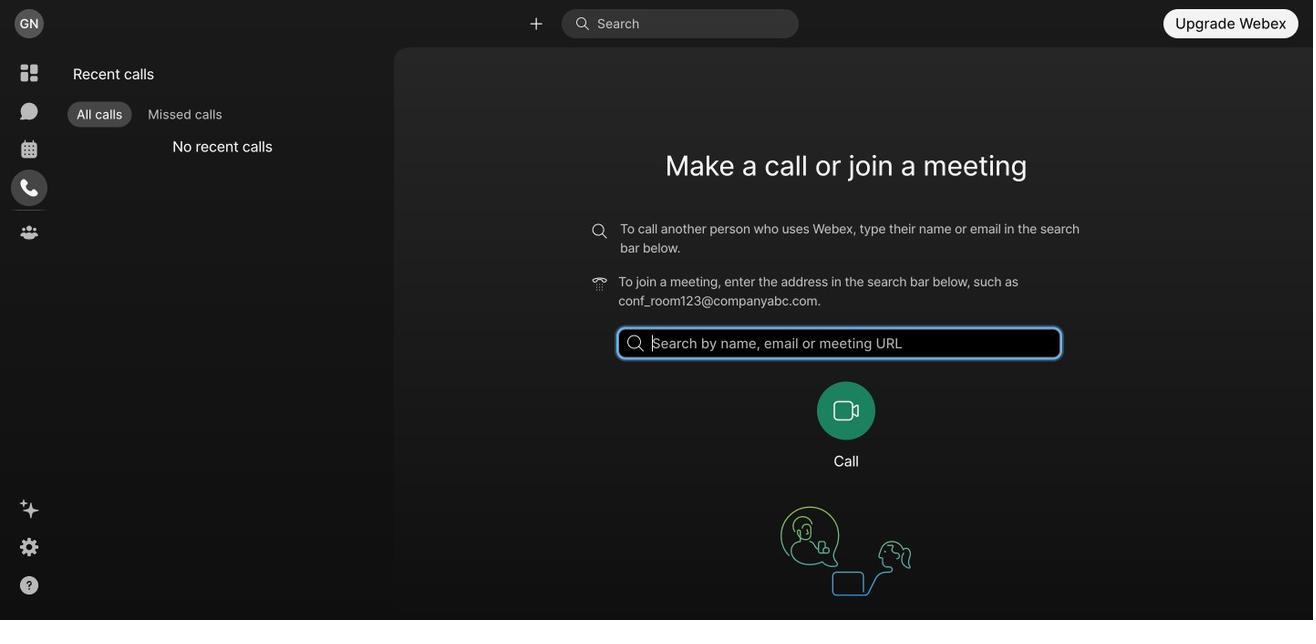 Task type: locate. For each thing, give the bounding box(es) containing it.
navigation
[[0, 47, 58, 620]]

webex tab list
[[11, 55, 47, 251]]

Add people by name or email text field
[[619, 329, 1061, 358]]

tab list
[[64, 102, 392, 129]]



Task type: describe. For each thing, give the bounding box(es) containing it.
search_18 image
[[628, 335, 644, 352]]



